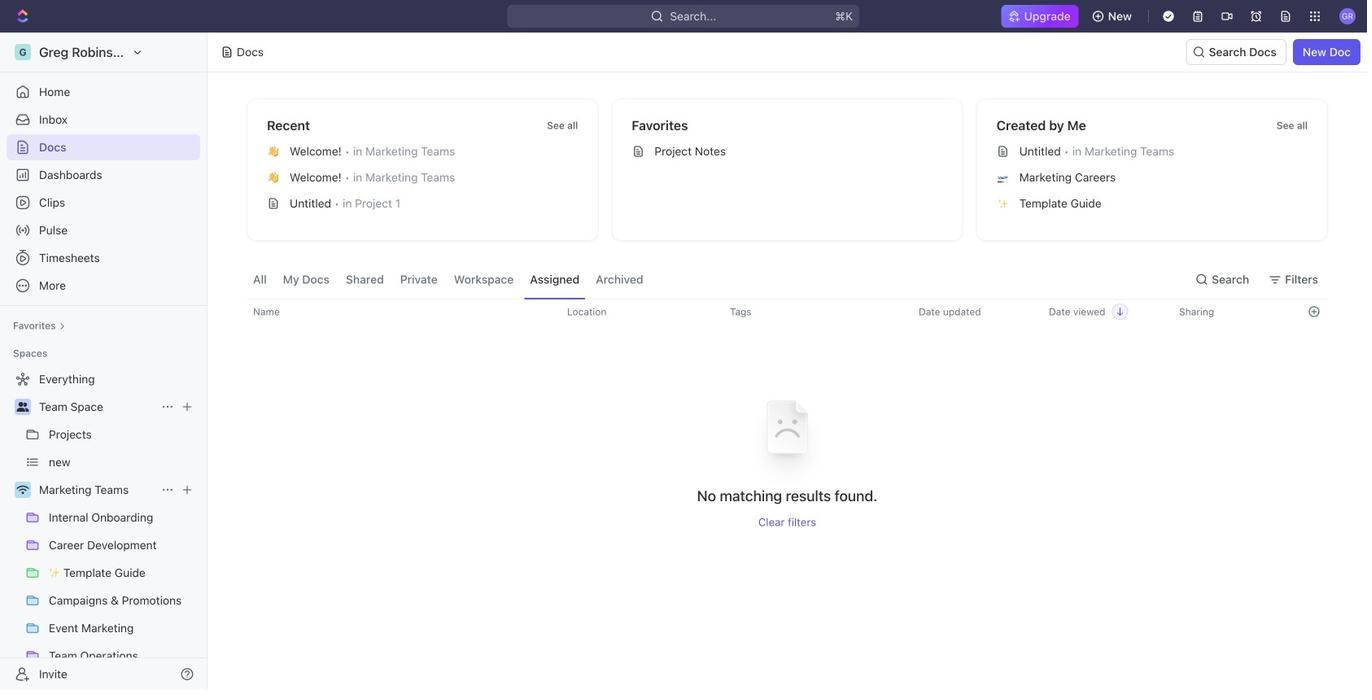 Task type: locate. For each thing, give the bounding box(es) containing it.
table
[[232, 299, 1329, 529]]

1 vertical spatial row
[[247, 379, 1329, 529]]

row
[[232, 299, 1329, 325], [247, 379, 1329, 529]]

column header
[[232, 306, 243, 317]]

wifi image
[[17, 485, 29, 495]]

tree
[[7, 366, 200, 690]]

tab list
[[247, 261, 650, 299]]



Task type: vqa. For each thing, say whether or not it's contained in the screenshot.
tree
yes



Task type: describe. For each thing, give the bounding box(es) containing it.
tree inside sidebar navigation
[[7, 366, 200, 690]]

user group image
[[17, 402, 29, 412]]

no data image
[[739, 379, 836, 486]]

0 vertical spatial row
[[232, 299, 1329, 325]]

sidebar navigation
[[0, 33, 211, 690]]

greg robinson's workspace, , element
[[15, 44, 31, 60]]



